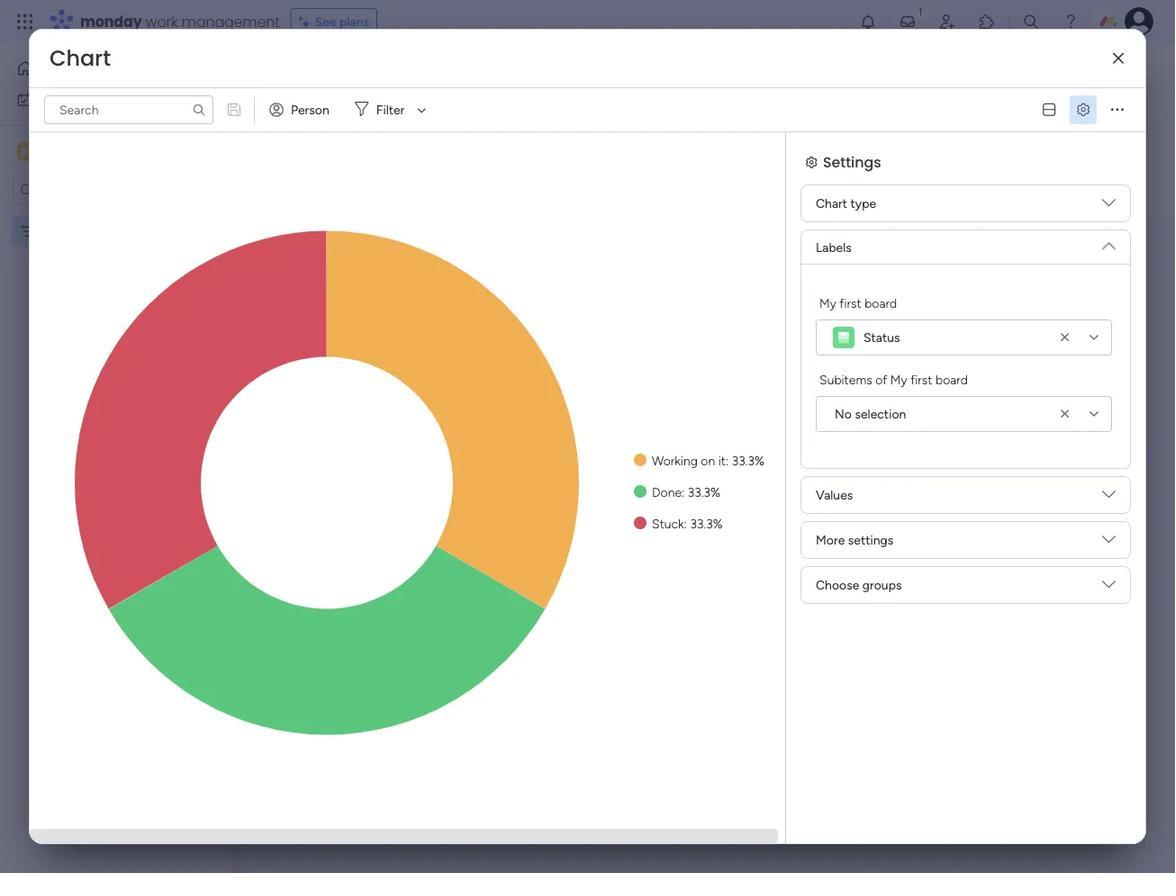Task type: vqa. For each thing, say whether or not it's contained in the screenshot.
1 image
yes



Task type: describe. For each thing, give the bounding box(es) containing it.
dapulse dropdown down arrow image for labels
[[1103, 232, 1116, 253]]

first inside group
[[840, 296, 862, 311]]

my inside group
[[891, 372, 908, 387]]

dapulse dropdown down arrow image for chart type
[[1103, 196, 1116, 217]]

type
[[851, 196, 877, 211]]

my work
[[40, 92, 87, 107]]

my for my first board
[[820, 296, 837, 311]]

dapulse dropdown down arrow image for choose groups
[[1103, 578, 1116, 599]]

my for my work
[[40, 92, 57, 107]]

chart type
[[816, 196, 877, 211]]

work for monday
[[146, 11, 178, 32]]

my first board click to edit element
[[273, 54, 432, 86]]

working
[[652, 453, 698, 469]]

v2 split view image
[[1043, 103, 1056, 116]]

m
[[21, 144, 31, 159]]

add widget
[[429, 109, 494, 124]]

33.3% for stuck : 33.3%
[[690, 516, 723, 532]]

new project button
[[273, 102, 358, 131]]

no
[[835, 407, 852, 422]]

chart main content
[[239, 215, 1176, 874]]

choose
[[816, 578, 860, 593]]

my first board heading
[[820, 294, 897, 313]]

filter button
[[348, 96, 433, 124]]

first inside group
[[911, 372, 933, 387]]

1 vertical spatial chart
[[816, 196, 848, 211]]

search everything image
[[1023, 13, 1041, 31]]

dapulse dropdown down arrow image for values
[[1103, 488, 1116, 509]]

main
[[41, 143, 73, 160]]

done
[[652, 485, 682, 500]]

work for my
[[60, 92, 87, 107]]

workspace
[[77, 143, 148, 160]]

on
[[701, 453, 716, 469]]

more
[[816, 533, 845, 548]]

help image
[[1062, 13, 1080, 31]]

monday work management
[[80, 11, 280, 32]]

0 vertical spatial chart
[[50, 43, 111, 73]]

new project
[[280, 109, 350, 124]]

Chart field
[[45, 43, 115, 73]]

new
[[280, 109, 307, 124]]

workspace selection element
[[17, 141, 150, 164]]

invite members image
[[939, 13, 957, 31]]

more settings
[[816, 533, 894, 548]]

see plans button
[[291, 8, 378, 35]]

apps image
[[978, 13, 996, 31]]

Filter dashboard by text search field
[[44, 96, 214, 124]]



Task type: locate. For each thing, give the bounding box(es) containing it.
2 vertical spatial chart
[[296, 240, 343, 263]]

subitems of my first board group
[[816, 370, 1113, 432]]

0 horizontal spatial work
[[60, 92, 87, 107]]

33.3% down on
[[688, 485, 721, 500]]

my work button
[[11, 85, 194, 114]]

groups
[[863, 578, 902, 593]]

more dots image
[[1112, 103, 1124, 116]]

subitems
[[820, 372, 873, 387]]

33.3% right the it
[[732, 453, 765, 469]]

home button
[[11, 54, 194, 83]]

list box
[[0, 213, 230, 490]]

my down labels at the right top
[[820, 296, 837, 311]]

subitems of my first board heading
[[820, 370, 969, 389]]

chart inside main content
[[296, 240, 343, 263]]

stuck
[[652, 516, 684, 532]]

working on it : 33.3%
[[652, 453, 765, 469]]

john smith image
[[1125, 7, 1154, 36]]

board inside group
[[865, 296, 897, 311]]

1 vertical spatial my
[[820, 296, 837, 311]]

plans
[[340, 14, 370, 29]]

person button
[[262, 96, 340, 124]]

monday
[[80, 11, 142, 32]]

arrow down image
[[411, 99, 433, 121]]

selection
[[855, 407, 907, 422]]

widget
[[455, 109, 494, 124]]

0 horizontal spatial board
[[865, 296, 897, 311]]

filter
[[376, 102, 405, 118]]

dapulse x slim image
[[1114, 52, 1124, 65]]

1 vertical spatial 33.3%
[[688, 485, 721, 500]]

no selection
[[835, 407, 907, 422]]

add
[[429, 109, 452, 124]]

2 vertical spatial my
[[891, 372, 908, 387]]

main workspace
[[41, 143, 148, 160]]

chart up my work
[[50, 43, 111, 73]]

board
[[865, 296, 897, 311], [936, 372, 969, 387]]

labels
[[816, 240, 852, 255]]

my right of
[[891, 372, 908, 387]]

my first board group
[[816, 294, 1113, 356]]

0 vertical spatial :
[[726, 453, 729, 469]]

first right of
[[911, 372, 933, 387]]

my first board
[[820, 296, 897, 311]]

my inside button
[[40, 92, 57, 107]]

select product image
[[16, 13, 34, 31]]

: right on
[[726, 453, 729, 469]]

2 dapulse dropdown down arrow image from the top
[[1103, 533, 1116, 554]]

v2 settings line image
[[1078, 103, 1090, 116]]

3 dapulse dropdown down arrow image from the top
[[1103, 578, 1116, 599]]

2 vertical spatial :
[[684, 516, 687, 532]]

1 image
[[913, 1, 929, 21]]

: up stuck : 33.3%
[[682, 485, 685, 500]]

0 vertical spatial dapulse dropdown down arrow image
[[1103, 196, 1116, 217]]

my inside group
[[820, 296, 837, 311]]

0 vertical spatial my
[[40, 92, 57, 107]]

first down labels at the right top
[[840, 296, 862, 311]]

: for done : 33.3%
[[682, 485, 685, 500]]

work right monday
[[146, 11, 178, 32]]

2 horizontal spatial chart
[[816, 196, 848, 211]]

values
[[816, 488, 854, 503]]

dapulse dropdown down arrow image
[[1103, 196, 1116, 217], [1103, 533, 1116, 554]]

board down my first board group
[[936, 372, 969, 387]]

1 horizontal spatial work
[[146, 11, 178, 32]]

done : 33.3%
[[652, 485, 721, 500]]

33.3%
[[732, 453, 765, 469], [688, 485, 721, 500], [690, 516, 723, 532]]

dapulse dropdown down arrow image
[[1103, 232, 1116, 253], [1103, 488, 1116, 509], [1103, 578, 1116, 599]]

2 dapulse dropdown down arrow image from the top
[[1103, 488, 1116, 509]]

0 horizontal spatial chart
[[50, 43, 111, 73]]

home
[[41, 61, 76, 76]]

my down home
[[40, 92, 57, 107]]

2 vertical spatial 33.3%
[[690, 516, 723, 532]]

None search field
[[44, 96, 214, 124]]

1 vertical spatial dapulse dropdown down arrow image
[[1103, 488, 1116, 509]]

1 vertical spatial first
[[911, 372, 933, 387]]

33.3% down done : 33.3%
[[690, 516, 723, 532]]

0 horizontal spatial first
[[840, 296, 862, 311]]

of
[[876, 372, 888, 387]]

1 dapulse dropdown down arrow image from the top
[[1103, 196, 1116, 217]]

v2 funnel image
[[360, 245, 372, 258]]

project
[[310, 109, 350, 124]]

settings
[[849, 533, 894, 548]]

:
[[726, 453, 729, 469], [682, 485, 685, 500], [684, 516, 687, 532]]

0 horizontal spatial my
[[40, 92, 57, 107]]

my
[[40, 92, 57, 107], [820, 296, 837, 311], [891, 372, 908, 387]]

work
[[146, 11, 178, 32], [60, 92, 87, 107]]

see
[[315, 14, 337, 29]]

1 horizontal spatial first
[[911, 372, 933, 387]]

1 vertical spatial :
[[682, 485, 685, 500]]

it
[[719, 453, 726, 469]]

workspace image
[[17, 142, 35, 162]]

1 horizontal spatial chart
[[296, 240, 343, 263]]

first
[[840, 296, 862, 311], [911, 372, 933, 387]]

work inside button
[[60, 92, 87, 107]]

1 vertical spatial dapulse dropdown down arrow image
[[1103, 533, 1116, 554]]

status
[[864, 330, 901, 346]]

2 horizontal spatial my
[[891, 372, 908, 387]]

dapulse dropdown down arrow image for more settings
[[1103, 533, 1116, 554]]

1 dapulse dropdown down arrow image from the top
[[1103, 232, 1116, 253]]

board up status
[[865, 296, 897, 311]]

33.3% for done : 33.3%
[[688, 485, 721, 500]]

see plans
[[315, 14, 370, 29]]

1 horizontal spatial my
[[820, 296, 837, 311]]

0 vertical spatial first
[[840, 296, 862, 311]]

chart left v2 funnel icon
[[296, 240, 343, 263]]

1 horizontal spatial board
[[936, 372, 969, 387]]

chart left type
[[816, 196, 848, 211]]

inbox image
[[899, 13, 917, 31]]

1 vertical spatial board
[[936, 372, 969, 387]]

subitems of my first board
[[820, 372, 969, 387]]

search image
[[192, 103, 206, 117]]

board inside group
[[936, 372, 969, 387]]

: for stuck : 33.3%
[[684, 516, 687, 532]]

work down home
[[60, 92, 87, 107]]

add widget button
[[395, 102, 502, 131]]

choose groups
[[816, 578, 902, 593]]

stuck : 33.3%
[[652, 516, 723, 532]]

2 vertical spatial dapulse dropdown down arrow image
[[1103, 578, 1116, 599]]

: down done : 33.3%
[[684, 516, 687, 532]]

0 vertical spatial dapulse dropdown down arrow image
[[1103, 232, 1116, 253]]

management
[[182, 11, 280, 32]]

chart
[[50, 43, 111, 73], [816, 196, 848, 211], [296, 240, 343, 263]]

settings
[[823, 152, 882, 172]]

option
[[0, 215, 230, 219]]

0 vertical spatial 33.3%
[[732, 453, 765, 469]]

notifications image
[[860, 13, 878, 31]]

person
[[291, 102, 330, 118]]

0 vertical spatial board
[[865, 296, 897, 311]]

1 vertical spatial work
[[60, 92, 87, 107]]

0 vertical spatial work
[[146, 11, 178, 32]]



